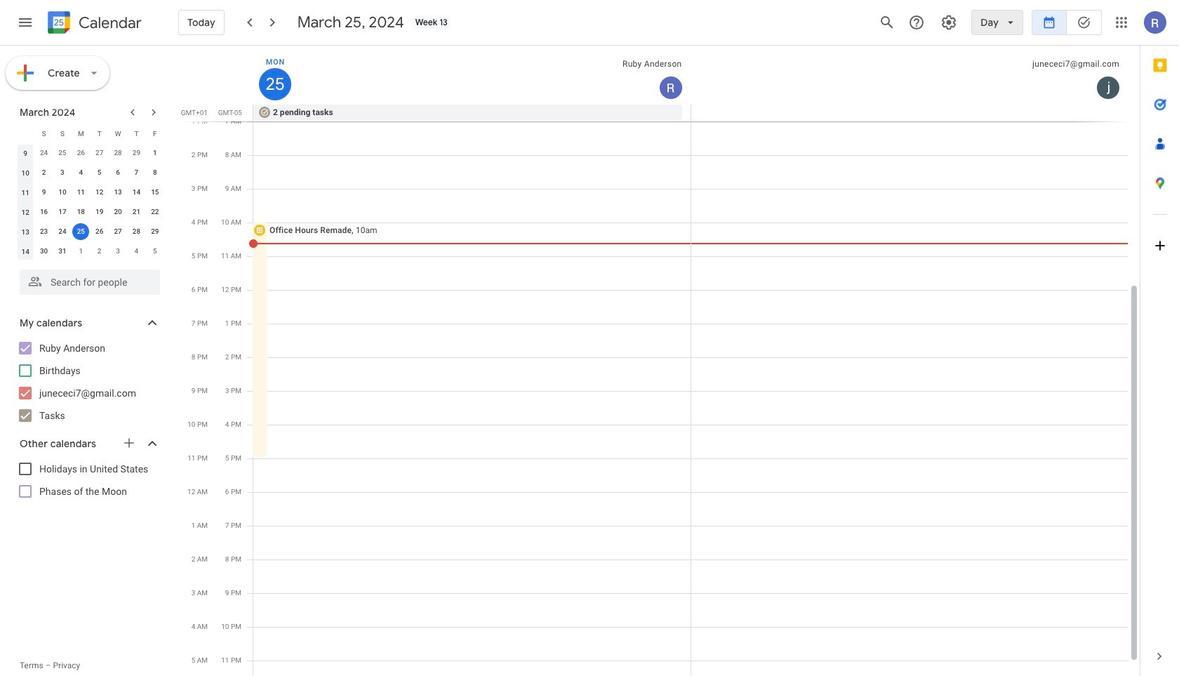 Task type: describe. For each thing, give the bounding box(es) containing it.
3 element
[[54, 164, 71, 181]]

april 4 element
[[128, 243, 145, 260]]

21 element
[[128, 204, 145, 221]]

6 element
[[110, 164, 126, 181]]

20 element
[[110, 204, 126, 221]]

february 24 element
[[36, 145, 52, 162]]

9 element
[[36, 184, 52, 201]]

14 element
[[128, 184, 145, 201]]

heading inside calendar element
[[76, 14, 142, 31]]

30 element
[[36, 243, 52, 260]]

23 element
[[36, 223, 52, 240]]

24 element
[[54, 223, 71, 240]]

monday, march 25, today element
[[259, 68, 291, 100]]

15 element
[[147, 184, 164, 201]]

26 element
[[91, 223, 108, 240]]

column header inside march 2024 'grid'
[[16, 124, 35, 143]]

february 29 element
[[128, 145, 145, 162]]

february 25 element
[[54, 145, 71, 162]]

calendar element
[[45, 8, 142, 39]]

1 horizontal spatial column header
[[254, 46, 691, 105]]

april 5 element
[[147, 243, 164, 260]]

1 element
[[147, 145, 164, 162]]

16 element
[[36, 204, 52, 221]]

main drawer image
[[17, 14, 34, 31]]

8 element
[[147, 164, 164, 181]]

18 element
[[73, 204, 89, 221]]

cell inside march 2024 'grid'
[[72, 222, 90, 242]]

22 element
[[147, 204, 164, 221]]

13 element
[[110, 184, 126, 201]]

february 27 element
[[91, 145, 108, 162]]

17 element
[[54, 204, 71, 221]]

2 element
[[36, 164, 52, 181]]



Task type: locate. For each thing, give the bounding box(es) containing it.
row group inside march 2024 'grid'
[[16, 143, 164, 261]]

march 2024 grid
[[13, 124, 164, 261]]

row group
[[16, 143, 164, 261]]

25, today element
[[73, 223, 89, 240]]

heading
[[76, 14, 142, 31]]

11 element
[[73, 184, 89, 201]]

row
[[247, 105, 1141, 122], [16, 124, 164, 143], [16, 143, 164, 163], [16, 163, 164, 183], [16, 183, 164, 202], [16, 202, 164, 222], [16, 222, 164, 242], [16, 242, 164, 261]]

1 vertical spatial column header
[[16, 124, 35, 143]]

column header
[[254, 46, 691, 105], [16, 124, 35, 143]]

april 2 element
[[91, 243, 108, 260]]

4 element
[[73, 164, 89, 181]]

april 3 element
[[110, 243, 126, 260]]

19 element
[[91, 204, 108, 221]]

0 horizontal spatial column header
[[16, 124, 35, 143]]

7 element
[[128, 164, 145, 181]]

0 vertical spatial column header
[[254, 46, 691, 105]]

my calendars list
[[3, 337, 174, 427]]

tab list
[[1141, 46, 1180, 637]]

31 element
[[54, 243, 71, 260]]

27 element
[[110, 223, 126, 240]]

28 element
[[128, 223, 145, 240]]

february 28 element
[[110, 145, 126, 162]]

29 element
[[147, 223, 164, 240]]

settings menu image
[[941, 14, 958, 31]]

5 element
[[91, 164, 108, 181]]

other calendars list
[[3, 458, 174, 503]]

None search field
[[0, 264, 174, 295]]

february 26 element
[[73, 145, 89, 162]]

Search for people text field
[[28, 270, 152, 295]]

10 element
[[54, 184, 71, 201]]

add other calendars image
[[122, 436, 136, 450]]

april 1 element
[[73, 243, 89, 260]]

cell
[[72, 222, 90, 242]]

grid
[[180, 46, 1141, 676]]

12 element
[[91, 184, 108, 201]]



Task type: vqa. For each thing, say whether or not it's contained in the screenshot.
topmost COLUMN HEADER
yes



